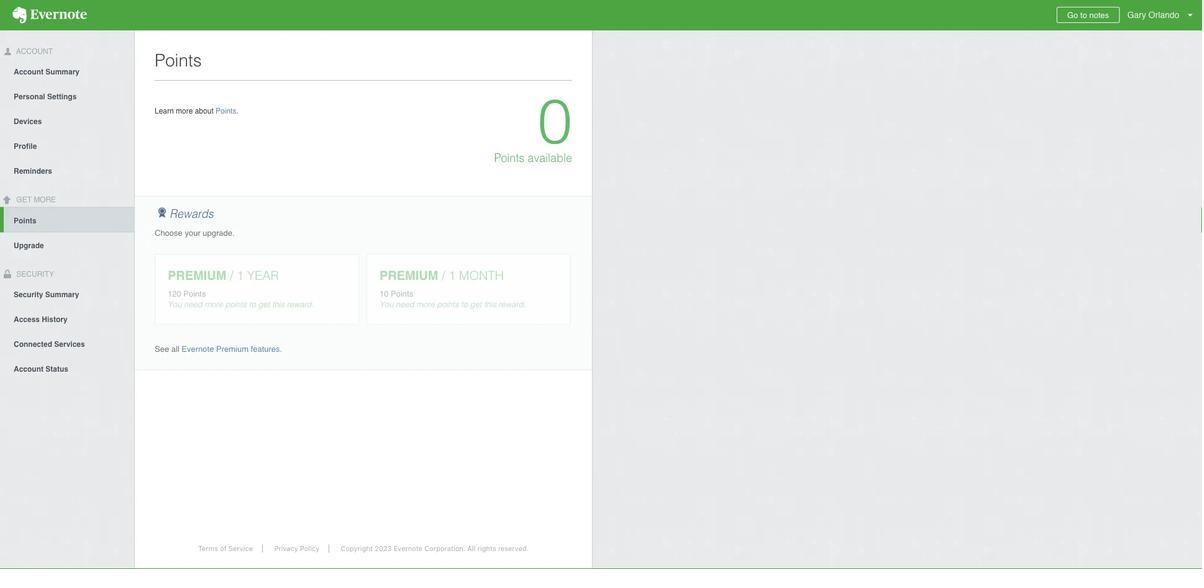 Task type: describe. For each thing, give the bounding box(es) containing it.
/ for / 1 year
[[230, 269, 233, 283]]

need for / 1 month
[[396, 300, 414, 309]]

about
[[195, 107, 214, 115]]

reminders link
[[0, 158, 134, 183]]

1 for month
[[449, 269, 456, 283]]

gary
[[1127, 10, 1146, 20]]

connected services
[[14, 340, 85, 349]]

personal settings
[[14, 92, 77, 101]]

120
[[168, 289, 181, 298]]

premium / 1 year 120 points you need more points to get this reward.
[[168, 269, 314, 309]]

settings
[[47, 92, 77, 101]]

upgrade link
[[0, 233, 134, 258]]

access history link
[[0, 307, 134, 331]]

summary for account summary
[[46, 68, 80, 76]]

1 vertical spatial points link
[[4, 207, 134, 233]]

0 points available
[[494, 86, 572, 165]]

more for / 1 year
[[205, 300, 223, 309]]

notes
[[1089, 10, 1109, 20]]

privacy
[[274, 545, 298, 553]]

evernote for premium
[[182, 345, 214, 354]]

available
[[528, 152, 572, 165]]

premium for / 1 month
[[380, 269, 438, 283]]

get more
[[14, 196, 56, 204]]

terms of service link
[[189, 545, 263, 553]]

security for security summary
[[14, 290, 43, 299]]

10
[[380, 289, 389, 298]]

all
[[467, 545, 476, 553]]

all
[[171, 345, 179, 354]]

this for month
[[484, 300, 496, 309]]

more
[[34, 196, 56, 204]]

choose your upgrade.
[[155, 229, 235, 238]]

status
[[46, 365, 68, 374]]

reminders
[[14, 167, 52, 176]]

reward. for / 1 month
[[499, 300, 526, 309]]

account status
[[14, 365, 68, 374]]

security summary link
[[0, 282, 134, 307]]

summary for security summary
[[45, 290, 79, 299]]

terms
[[198, 545, 218, 553]]

you for / 1 year
[[168, 300, 182, 309]]

evernote premium features. link
[[182, 345, 282, 354]]

policy
[[300, 545, 319, 553]]

copyright
[[341, 545, 373, 553]]

get for month
[[470, 300, 482, 309]]

premium / 1 month 10 points you need more points to get this reward.
[[380, 269, 526, 309]]

points inside premium / 1 year 120 points you need more points to get this reward.
[[183, 289, 206, 298]]

points inside 'link'
[[14, 217, 36, 225]]

corporation.
[[425, 545, 465, 553]]

service
[[229, 545, 253, 553]]

reward. for / 1 year
[[287, 300, 314, 309]]

upgrade
[[14, 241, 44, 250]]

privacy policy
[[274, 545, 319, 553]]

profile link
[[0, 133, 134, 158]]

need for / 1 year
[[184, 300, 202, 309]]

access history
[[14, 315, 68, 324]]

0 horizontal spatial more
[[176, 107, 193, 115]]

see
[[155, 345, 169, 354]]

get for year
[[258, 300, 270, 309]]

1 for year
[[237, 269, 244, 283]]



Task type: locate. For each thing, give the bounding box(es) containing it.
2 premium from the left
[[380, 269, 438, 283]]

year
[[247, 269, 279, 283]]

connected services link
[[0, 331, 134, 356]]

1 vertical spatial summary
[[45, 290, 79, 299]]

points right '120'
[[183, 289, 206, 298]]

points for / 1 year
[[225, 300, 247, 309]]

to inside premium / 1 month 10 points you need more points to get this reward.
[[461, 300, 468, 309]]

premium up '120'
[[168, 269, 226, 283]]

evernote for corporation.
[[394, 545, 423, 553]]

1 horizontal spatial need
[[396, 300, 414, 309]]

go to notes
[[1067, 10, 1109, 20]]

summary
[[46, 68, 80, 76], [45, 290, 79, 299]]

1 inside premium / 1 month 10 points you need more points to get this reward.
[[449, 269, 456, 283]]

1 horizontal spatial this
[[484, 300, 496, 309]]

0 horizontal spatial points
[[225, 300, 247, 309]]

account summary
[[14, 68, 80, 76]]

/ left month
[[442, 269, 445, 283]]

go
[[1067, 10, 1078, 20]]

evernote link
[[0, 0, 99, 30]]

0 vertical spatial account
[[14, 47, 53, 56]]

get
[[16, 196, 32, 204]]

0 vertical spatial evernote
[[182, 345, 214, 354]]

security up 'access'
[[14, 290, 43, 299]]

of
[[220, 545, 227, 553]]

terms of service
[[198, 545, 253, 553]]

to for / 1 year
[[249, 300, 256, 309]]

1 horizontal spatial 1
[[449, 269, 456, 283]]

get
[[258, 300, 270, 309], [470, 300, 482, 309]]

points for / 1 month
[[437, 300, 459, 309]]

1 get from the left
[[258, 300, 270, 309]]

premium inside premium / 1 month 10 points you need more points to get this reward.
[[380, 269, 438, 283]]

need inside premium / 1 year 120 points you need more points to get this reward.
[[184, 300, 202, 309]]

account for account status
[[14, 365, 43, 374]]

summary up access history link
[[45, 290, 79, 299]]

points inside premium / 1 year 120 points you need more points to get this reward.
[[225, 300, 247, 309]]

security up security summary
[[14, 270, 54, 279]]

reserved.
[[498, 545, 529, 553]]

this inside premium / 1 year 120 points you need more points to get this reward.
[[272, 300, 284, 309]]

1 vertical spatial security
[[14, 290, 43, 299]]

summary up personal settings 'link'
[[46, 68, 80, 76]]

privacy policy link
[[265, 545, 329, 553]]

2 get from the left
[[470, 300, 482, 309]]

this down month
[[484, 300, 496, 309]]

this inside premium / 1 month 10 points you need more points to get this reward.
[[484, 300, 496, 309]]

2 reward. from the left
[[499, 300, 526, 309]]

points right about
[[216, 107, 236, 115]]

need inside premium / 1 month 10 points you need more points to get this reward.
[[396, 300, 414, 309]]

to down month
[[461, 300, 468, 309]]

you for / 1 month
[[380, 300, 394, 309]]

rights
[[478, 545, 496, 553]]

1 you from the left
[[168, 300, 182, 309]]

to down 'year'
[[249, 300, 256, 309]]

rewards
[[170, 208, 214, 220]]

1
[[237, 269, 244, 283], [449, 269, 456, 283]]

devices
[[14, 117, 42, 126]]

to for / 1 month
[[461, 300, 468, 309]]

reward.
[[287, 300, 314, 309], [499, 300, 526, 309]]

devices link
[[0, 109, 134, 133]]

2 you from the left
[[380, 300, 394, 309]]

account summary link
[[0, 59, 134, 84]]

get inside premium / 1 month 10 points you need more points to get this reward.
[[470, 300, 482, 309]]

1 inside premium / 1 year 120 points you need more points to get this reward.
[[237, 269, 244, 283]]

points down get
[[14, 217, 36, 225]]

/ inside premium / 1 month 10 points you need more points to get this reward.
[[442, 269, 445, 283]]

to right go
[[1080, 10, 1087, 20]]

/ left 'year'
[[230, 269, 233, 283]]

reward. inside premium / 1 year 120 points you need more points to get this reward.
[[287, 300, 314, 309]]

this
[[272, 300, 284, 309], [484, 300, 496, 309]]

points
[[155, 50, 202, 70], [216, 107, 236, 115], [494, 152, 525, 165], [14, 217, 36, 225], [183, 289, 206, 298], [391, 289, 413, 298]]

2023
[[375, 545, 392, 553]]

evernote right 'all'
[[182, 345, 214, 354]]

services
[[54, 340, 85, 349]]

premium up 10
[[380, 269, 438, 283]]

0 horizontal spatial 1
[[237, 269, 244, 283]]

2 horizontal spatial to
[[1080, 10, 1087, 20]]

1 need from the left
[[184, 300, 202, 309]]

security
[[14, 270, 54, 279], [14, 290, 43, 299]]

/ inside premium / 1 year 120 points you need more points to get this reward.
[[230, 269, 233, 283]]

0 vertical spatial points link
[[216, 107, 236, 115]]

to
[[1080, 10, 1087, 20], [249, 300, 256, 309], [461, 300, 468, 309]]

evernote image
[[0, 7, 99, 24]]

0 horizontal spatial need
[[184, 300, 202, 309]]

points
[[225, 300, 247, 309], [437, 300, 459, 309]]

access
[[14, 315, 40, 324]]

more inside premium / 1 month 10 points you need more points to get this reward.
[[416, 300, 435, 309]]

1 horizontal spatial you
[[380, 300, 394, 309]]

gary orlando link
[[1124, 0, 1202, 30]]

points right 10
[[391, 289, 413, 298]]

premium for / 1 year
[[168, 269, 226, 283]]

get inside premium / 1 year 120 points you need more points to get this reward.
[[258, 300, 270, 309]]

2 this from the left
[[484, 300, 496, 309]]

0 horizontal spatial points link
[[4, 207, 134, 233]]

1 premium from the left
[[168, 269, 226, 283]]

connected
[[14, 340, 52, 349]]

account up account summary
[[14, 47, 53, 56]]

1 horizontal spatial reward.
[[499, 300, 526, 309]]

1 / from the left
[[230, 269, 233, 283]]

to inside premium / 1 year 120 points you need more points to get this reward.
[[249, 300, 256, 309]]

1 vertical spatial account
[[14, 68, 43, 76]]

0 vertical spatial summary
[[46, 68, 80, 76]]

1 horizontal spatial get
[[470, 300, 482, 309]]

/
[[230, 269, 233, 283], [442, 269, 445, 283]]

you down '120'
[[168, 300, 182, 309]]

1 reward. from the left
[[287, 300, 314, 309]]

history
[[42, 315, 68, 324]]

1 horizontal spatial points
[[437, 300, 459, 309]]

see all evernote premium features.
[[155, 345, 282, 354]]

account
[[14, 47, 53, 56], [14, 68, 43, 76], [14, 365, 43, 374]]

1 1 from the left
[[237, 269, 244, 283]]

0 horizontal spatial to
[[249, 300, 256, 309]]

account up personal in the left of the page
[[14, 68, 43, 76]]

points link
[[216, 107, 236, 115], [4, 207, 134, 233]]

points inside 0 points available
[[494, 152, 525, 165]]

you inside premium / 1 month 10 points you need more points to get this reward.
[[380, 300, 394, 309]]

points left available
[[494, 152, 525, 165]]

reward. inside premium / 1 month 10 points you need more points to get this reward.
[[499, 300, 526, 309]]

2 need from the left
[[396, 300, 414, 309]]

1 horizontal spatial to
[[461, 300, 468, 309]]

get down 'year'
[[258, 300, 270, 309]]

get down month
[[470, 300, 482, 309]]

choose
[[155, 229, 183, 238]]

gary orlando
[[1127, 10, 1180, 20]]

evernote
[[182, 345, 214, 354], [394, 545, 423, 553]]

.
[[236, 107, 238, 115]]

you down 10
[[380, 300, 394, 309]]

learn
[[155, 107, 174, 115]]

evernote right 2023
[[394, 545, 423, 553]]

0 horizontal spatial this
[[272, 300, 284, 309]]

account for account
[[14, 47, 53, 56]]

1 left 'year'
[[237, 269, 244, 283]]

1 horizontal spatial more
[[205, 300, 223, 309]]

2 horizontal spatial more
[[416, 300, 435, 309]]

points link right about
[[216, 107, 236, 115]]

account down connected
[[14, 365, 43, 374]]

you inside premium / 1 year 120 points you need more points to get this reward.
[[168, 300, 182, 309]]

2 points from the left
[[437, 300, 459, 309]]

security summary
[[14, 290, 79, 299]]

profile
[[14, 142, 37, 151]]

copyright 2023 evernote corporation. all rights reserved.
[[341, 545, 529, 553]]

upgrade.
[[203, 229, 235, 238]]

2 vertical spatial account
[[14, 365, 43, 374]]

you
[[168, 300, 182, 309], [380, 300, 394, 309]]

more for / 1 month
[[416, 300, 435, 309]]

2 / from the left
[[442, 269, 445, 283]]

points inside premium / 1 month 10 points you need more points to get this reward.
[[391, 289, 413, 298]]

go to notes link
[[1057, 7, 1120, 23]]

1 horizontal spatial evernote
[[394, 545, 423, 553]]

more inside premium / 1 year 120 points you need more points to get this reward.
[[205, 300, 223, 309]]

0 vertical spatial security
[[14, 270, 54, 279]]

this for year
[[272, 300, 284, 309]]

2 1 from the left
[[449, 269, 456, 283]]

personal
[[14, 92, 45, 101]]

points inside premium / 1 month 10 points you need more points to get this reward.
[[437, 300, 459, 309]]

need
[[184, 300, 202, 309], [396, 300, 414, 309]]

0 horizontal spatial /
[[230, 269, 233, 283]]

1 horizontal spatial premium
[[380, 269, 438, 283]]

account for account summary
[[14, 68, 43, 76]]

/ for / 1 month
[[442, 269, 445, 283]]

premium inside premium / 1 year 120 points you need more points to get this reward.
[[168, 269, 226, 283]]

premium
[[168, 269, 226, 283], [380, 269, 438, 283]]

security for security
[[14, 270, 54, 279]]

0 horizontal spatial get
[[258, 300, 270, 309]]

your
[[185, 229, 200, 238]]

1 horizontal spatial points link
[[216, 107, 236, 115]]

premium
[[216, 345, 249, 354]]

1 points from the left
[[225, 300, 247, 309]]

personal settings link
[[0, 84, 134, 109]]

0 horizontal spatial evernote
[[182, 345, 214, 354]]

learn more about points .
[[155, 107, 238, 115]]

1 horizontal spatial /
[[442, 269, 445, 283]]

more
[[176, 107, 193, 115], [205, 300, 223, 309], [416, 300, 435, 309]]

0 horizontal spatial premium
[[168, 269, 226, 283]]

summary inside "link"
[[45, 290, 79, 299]]

0 horizontal spatial reward.
[[287, 300, 314, 309]]

1 vertical spatial evernote
[[394, 545, 423, 553]]

security inside security summary "link"
[[14, 290, 43, 299]]

0 horizontal spatial you
[[168, 300, 182, 309]]

1 this from the left
[[272, 300, 284, 309]]

points link down more
[[4, 207, 134, 233]]

0
[[538, 86, 572, 157]]

orlando
[[1149, 10, 1180, 20]]

features.
[[251, 345, 282, 354]]

points up learn
[[155, 50, 202, 70]]

1 left month
[[449, 269, 456, 283]]

this down 'year'
[[272, 300, 284, 309]]

month
[[459, 269, 504, 283]]

account status link
[[0, 356, 134, 381]]



Task type: vqa. For each thing, say whether or not it's contained in the screenshot.
The Security related to Security Summary
yes



